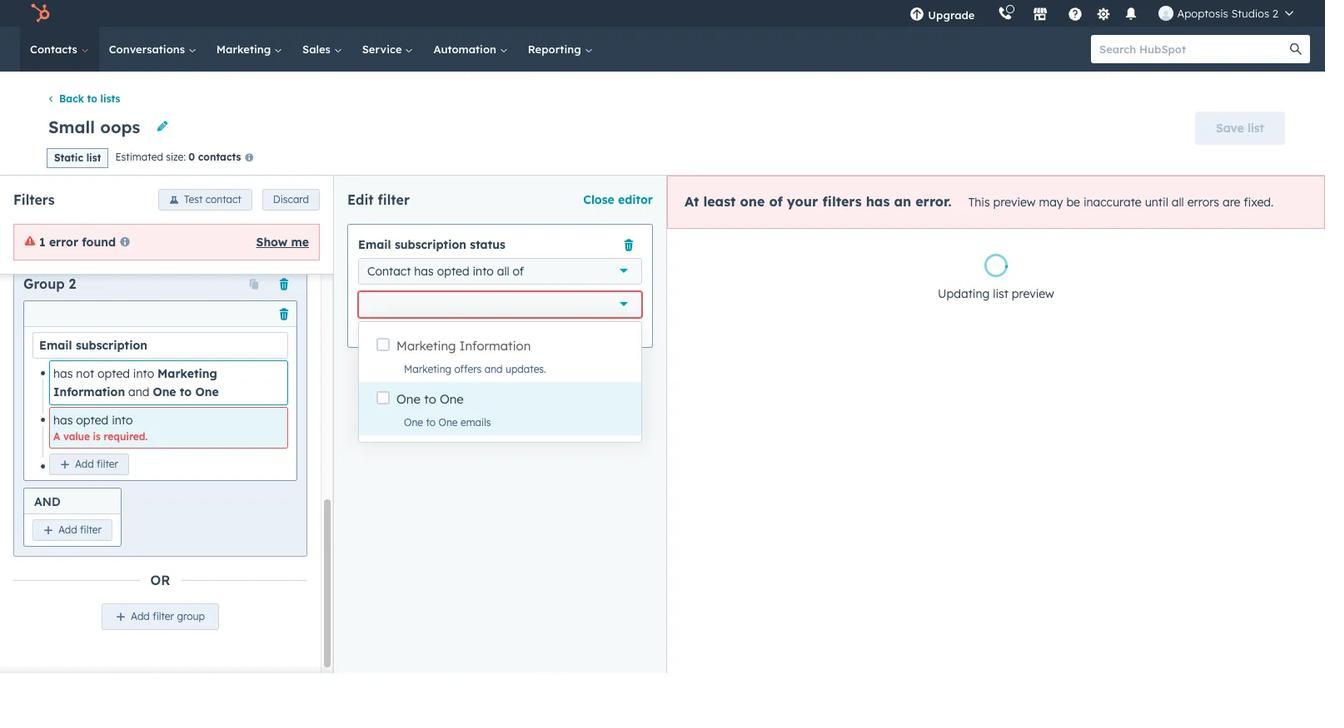 Task type: describe. For each thing, give the bounding box(es) containing it.
marketplaces button
[[1023, 0, 1058, 27]]

contact has opted into all of button
[[358, 258, 642, 285]]

contacts
[[30, 42, 81, 56]]

calling icon button
[[992, 2, 1020, 24]]

automation link
[[424, 27, 518, 72]]

1 horizontal spatial a
[[358, 322, 365, 335]]

lists
[[100, 93, 120, 105]]

updates.
[[506, 363, 546, 376]]

marketing link
[[206, 27, 292, 72]]

into for email subscription status
[[473, 264, 494, 279]]

service
[[362, 42, 405, 56]]

Search HubSpot search field
[[1091, 35, 1296, 63]]

help image
[[1068, 7, 1083, 22]]

add filter group button
[[102, 604, 219, 631]]

show
[[256, 235, 288, 250]]

0 vertical spatial add filter
[[75, 458, 118, 471]]

edit filter
[[347, 191, 410, 208]]

0 vertical spatial preview
[[994, 195, 1036, 210]]

save list button
[[1196, 112, 1286, 145]]

service link
[[352, 27, 424, 72]]

1 horizontal spatial is
[[398, 322, 406, 335]]

0 vertical spatial required.
[[409, 322, 453, 335]]

is inside has opted into a value is required.
[[93, 430, 101, 443]]

email for email subscription status
[[358, 237, 391, 252]]

editor
[[618, 192, 653, 207]]

at
[[685, 193, 699, 210]]

be
[[1067, 195, 1081, 210]]

conversations link
[[99, 27, 206, 72]]

list for updating
[[993, 286, 1009, 301]]

marketing offers and updates.
[[404, 363, 546, 376]]

close editor button
[[583, 190, 653, 210]]

marketplaces image
[[1033, 7, 1048, 22]]

row group containing marketing information
[[359, 329, 642, 437]]

has not opted into
[[53, 366, 158, 381]]

0 vertical spatial add filter button
[[49, 454, 129, 476]]

menu containing apoptosis studios 2
[[898, 0, 1306, 27]]

email for email subscription
[[39, 338, 72, 353]]

offers
[[454, 363, 482, 376]]

marketing up and one to one at the left bottom
[[158, 366, 217, 381]]

filters
[[13, 191, 55, 208]]

0 vertical spatial add
[[75, 458, 94, 471]]

apoptosis
[[1178, 7, 1229, 20]]

estimated size: 0 contacts
[[115, 151, 241, 164]]

all inside popup button
[[497, 264, 510, 279]]

filter inside button
[[153, 611, 174, 624]]

1 error found
[[39, 235, 116, 250]]

required. inside has opted into a value is required.
[[104, 430, 148, 443]]

updating list preview status
[[932, 254, 1061, 304]]

contact
[[206, 193, 241, 206]]

1 vertical spatial add filter
[[58, 524, 102, 537]]

discard button
[[262, 189, 320, 211]]

0 vertical spatial all
[[1172, 195, 1184, 210]]

list for save
[[1248, 121, 1265, 136]]

and one to one
[[125, 385, 219, 400]]

group
[[23, 276, 65, 292]]

back to lists
[[59, 93, 120, 105]]

static list
[[54, 151, 101, 164]]

one to one
[[397, 391, 464, 407]]

upgrade
[[928, 8, 975, 22]]

opted for not
[[98, 366, 130, 381]]

subscription for has
[[395, 237, 467, 252]]

test contact
[[184, 193, 241, 206]]

add for and
[[58, 524, 77, 537]]

size:
[[166, 151, 186, 164]]

apoptosis studios 2
[[1178, 7, 1279, 20]]

studios
[[1232, 7, 1270, 20]]

until
[[1145, 195, 1169, 210]]

has inside has opted into a value is required.
[[53, 413, 73, 428]]

email subscription
[[39, 338, 147, 353]]

marketing down a value is required.
[[397, 338, 456, 354]]

to for back to lists
[[87, 93, 97, 105]]

subscription for not
[[76, 338, 147, 353]]

close
[[583, 192, 615, 207]]

test contact button
[[158, 189, 252, 211]]

and for and
[[34, 495, 60, 510]]

error.
[[916, 193, 952, 210]]

add filter group
[[131, 611, 205, 624]]

0 vertical spatial of
[[769, 193, 783, 210]]

least
[[704, 193, 736, 210]]

a inside has opted into a value is required.
[[53, 430, 60, 443]]

back
[[59, 93, 84, 105]]

notifications button
[[1118, 0, 1146, 27]]

upgrade image
[[910, 7, 925, 22]]

are
[[1223, 195, 1241, 210]]

into inside has opted into a value is required.
[[112, 413, 133, 428]]

at least one of your filters has an error.
[[685, 193, 952, 210]]

to for one to one emails
[[426, 417, 436, 429]]

has left not
[[53, 366, 73, 381]]

value inside has opted into a value is required.
[[63, 430, 90, 443]]

edit
[[347, 191, 374, 208]]

me
[[291, 235, 309, 250]]

errors
[[1188, 195, 1220, 210]]

show me
[[256, 235, 309, 250]]

contacts link
[[20, 27, 99, 72]]

sales
[[302, 42, 334, 56]]

save list
[[1216, 121, 1265, 136]]

preview inside status
[[1012, 286, 1055, 301]]

marketing up one to one
[[404, 363, 452, 376]]



Task type: vqa. For each thing, say whether or not it's contained in the screenshot.
And to the right
yes



Task type: locate. For each thing, give the bounding box(es) containing it.
list for static
[[86, 151, 101, 164]]

preview right updating
[[1012, 286, 1055, 301]]

2 vertical spatial add
[[131, 611, 150, 624]]

1 horizontal spatial subscription
[[395, 237, 467, 252]]

an
[[894, 193, 912, 210]]

0 vertical spatial subscription
[[395, 237, 467, 252]]

notifications image
[[1124, 7, 1139, 22]]

show me button
[[256, 232, 309, 252]]

row group
[[359, 329, 642, 437]]

1 vertical spatial and
[[128, 385, 150, 400]]

2 inside popup button
[[1273, 7, 1279, 20]]

0 horizontal spatial subscription
[[76, 338, 147, 353]]

settings link
[[1093, 5, 1114, 22]]

0 vertical spatial email
[[358, 237, 391, 252]]

0 horizontal spatial information
[[53, 385, 125, 400]]

to for one to one
[[424, 391, 436, 407]]

0 vertical spatial opted
[[437, 264, 470, 279]]

1 vertical spatial opted
[[98, 366, 130, 381]]

fixed.
[[1244, 195, 1274, 210]]

to inside page section element
[[87, 93, 97, 105]]

1 horizontal spatial all
[[1172, 195, 1184, 210]]

0 horizontal spatial required.
[[104, 430, 148, 443]]

1 horizontal spatial value
[[368, 322, 395, 335]]

2 vertical spatial and
[[34, 495, 60, 510]]

1 vertical spatial required.
[[104, 430, 148, 443]]

information inside the marketing information
[[53, 385, 125, 400]]

add
[[75, 458, 94, 471], [58, 524, 77, 537], [131, 611, 150, 624]]

discard
[[273, 193, 309, 206]]

opted inside has opted into a value is required.
[[76, 413, 109, 428]]

2 right group
[[69, 276, 76, 292]]

into down 'status'
[[473, 264, 494, 279]]

email subscription status
[[358, 237, 506, 252]]

into
[[473, 264, 494, 279], [133, 366, 154, 381], [112, 413, 133, 428]]

opted right not
[[98, 366, 130, 381]]

reporting
[[528, 42, 584, 56]]

add filter button
[[49, 454, 129, 476], [32, 520, 112, 542]]

email up the has not opted into at bottom left
[[39, 338, 72, 353]]

marketing information
[[397, 338, 531, 354], [53, 366, 217, 400]]

1 horizontal spatial information
[[460, 338, 531, 354]]

error
[[49, 235, 78, 250]]

all right until
[[1172, 195, 1184, 210]]

emails
[[461, 417, 491, 429]]

opted for has
[[437, 264, 470, 279]]

1 horizontal spatial and
[[128, 385, 150, 400]]

subscription
[[395, 237, 467, 252], [76, 338, 147, 353]]

updating
[[938, 286, 990, 301]]

hubspot link
[[20, 3, 62, 23]]

2 horizontal spatial and
[[485, 363, 503, 376]]

has left the an
[[866, 193, 890, 210]]

save
[[1216, 121, 1245, 136]]

menu
[[898, 0, 1306, 27]]

value down not
[[63, 430, 90, 443]]

search button
[[1282, 35, 1311, 63]]

0 vertical spatial information
[[460, 338, 531, 354]]

1 horizontal spatial of
[[769, 193, 783, 210]]

contacts
[[198, 151, 241, 164]]

1 horizontal spatial email
[[358, 237, 391, 252]]

required. down contact has opted into all of
[[409, 322, 453, 335]]

1 vertical spatial of
[[513, 264, 524, 279]]

0 vertical spatial is
[[398, 322, 406, 335]]

into down the has not opted into at bottom left
[[112, 413, 133, 428]]

list right save
[[1248, 121, 1265, 136]]

1 horizontal spatial marketing information
[[397, 338, 531, 354]]

opted down email subscription status
[[437, 264, 470, 279]]

0 vertical spatial into
[[473, 264, 494, 279]]

tara schultz image
[[1159, 6, 1174, 21]]

status
[[470, 237, 506, 252]]

into for email subscription
[[133, 366, 154, 381]]

0 horizontal spatial list
[[86, 151, 101, 164]]

is
[[398, 322, 406, 335], [93, 430, 101, 443]]

one
[[153, 385, 176, 400], [195, 385, 219, 400], [397, 391, 421, 407], [440, 391, 464, 407], [404, 417, 423, 429], [439, 417, 458, 429]]

help button
[[1062, 0, 1090, 27]]

contact has opted into all of
[[367, 264, 524, 279]]

1 vertical spatial all
[[497, 264, 510, 279]]

add filter
[[75, 458, 118, 471], [58, 524, 102, 537]]

all down 'status'
[[497, 264, 510, 279]]

1 vertical spatial value
[[63, 430, 90, 443]]

0
[[189, 151, 195, 164]]

information inside row group
[[460, 338, 531, 354]]

value
[[368, 322, 395, 335], [63, 430, 90, 443]]

2 vertical spatial list
[[993, 286, 1009, 301]]

information down not
[[53, 385, 125, 400]]

0 vertical spatial and
[[485, 363, 503, 376]]

back to lists link
[[47, 93, 120, 105]]

0 horizontal spatial and
[[34, 495, 60, 510]]

apoptosis studios 2 button
[[1149, 0, 1304, 27]]

2 right studios
[[1273, 7, 1279, 20]]

is down the has not opted into at bottom left
[[93, 430, 101, 443]]

0 horizontal spatial all
[[497, 264, 510, 279]]

subscription up contact has opted into all of
[[395, 237, 467, 252]]

1 horizontal spatial required.
[[409, 322, 453, 335]]

0 vertical spatial marketing information
[[397, 338, 531, 354]]

email up contact
[[358, 237, 391, 252]]

marketing
[[216, 42, 274, 56], [397, 338, 456, 354], [404, 363, 452, 376], [158, 366, 217, 381]]

email
[[358, 237, 391, 252], [39, 338, 72, 353]]

0 horizontal spatial email
[[39, 338, 72, 353]]

opted
[[437, 264, 470, 279], [98, 366, 130, 381], [76, 413, 109, 428]]

value down contact
[[368, 322, 395, 335]]

2 vertical spatial opted
[[76, 413, 109, 428]]

settings image
[[1096, 7, 1111, 22]]

reporting link
[[518, 27, 603, 72]]

1 vertical spatial add
[[58, 524, 77, 537]]

0 horizontal spatial of
[[513, 264, 524, 279]]

this
[[969, 195, 990, 210]]

has down the has not opted into at bottom left
[[53, 413, 73, 428]]

0 horizontal spatial value
[[63, 430, 90, 443]]

1 vertical spatial information
[[53, 385, 125, 400]]

hubspot image
[[30, 3, 50, 23]]

1 vertical spatial marketing information
[[53, 366, 217, 400]]

2 horizontal spatial list
[[1248, 121, 1265, 136]]

has inside popup button
[[414, 264, 434, 279]]

list right updating
[[993, 286, 1009, 301]]

list inside status
[[993, 286, 1009, 301]]

into up and one to one at the left bottom
[[133, 366, 154, 381]]

page section element
[[0, 72, 1326, 175]]

group
[[177, 611, 205, 624]]

static
[[54, 151, 83, 164]]

subscription up the has not opted into at bottom left
[[76, 338, 147, 353]]

add for or
[[131, 611, 150, 624]]

menu item
[[987, 0, 990, 27]]

test
[[184, 193, 203, 206]]

one to one emails
[[404, 417, 491, 429]]

1
[[39, 235, 45, 250]]

opted inside popup button
[[437, 264, 470, 279]]

preview right this
[[994, 195, 1036, 210]]

list right static
[[86, 151, 101, 164]]

required. down and one to one at the left bottom
[[104, 430, 148, 443]]

1 horizontal spatial list
[[993, 286, 1009, 301]]

list inside button
[[1248, 121, 1265, 136]]

has opted into a value is required.
[[53, 413, 148, 443]]

1 vertical spatial is
[[93, 430, 101, 443]]

1 horizontal spatial 2
[[1273, 7, 1279, 20]]

1 vertical spatial list
[[86, 151, 101, 164]]

preview
[[994, 195, 1036, 210], [1012, 286, 1055, 301]]

opted down not
[[76, 413, 109, 428]]

sales link
[[292, 27, 352, 72]]

0 vertical spatial value
[[368, 322, 395, 335]]

all
[[1172, 195, 1184, 210], [497, 264, 510, 279]]

search image
[[1291, 43, 1302, 55]]

and for and one to one
[[128, 385, 150, 400]]

1 vertical spatial into
[[133, 366, 154, 381]]

information
[[460, 338, 531, 354], [53, 385, 125, 400]]

0 vertical spatial a
[[358, 322, 365, 335]]

filter
[[378, 191, 410, 208], [97, 458, 118, 471], [80, 524, 102, 537], [153, 611, 174, 624]]

0 horizontal spatial marketing information
[[53, 366, 217, 400]]

0 vertical spatial 2
[[1273, 7, 1279, 20]]

this preview may be inaccurate until all errors are fixed.
[[969, 195, 1274, 210]]

save list banner
[[40, 107, 1286, 147]]

2 vertical spatial into
[[112, 413, 133, 428]]

information up marketing offers and updates.
[[460, 338, 531, 354]]

of inside popup button
[[513, 264, 524, 279]]

group 2
[[23, 276, 76, 292]]

calling icon image
[[998, 7, 1013, 22]]

inaccurate
[[1084, 195, 1142, 210]]

1 vertical spatial a
[[53, 430, 60, 443]]

0 vertical spatial list
[[1248, 121, 1265, 136]]

conversations
[[109, 42, 188, 56]]

filters
[[823, 193, 862, 210]]

or
[[150, 573, 170, 589]]

not
[[76, 366, 94, 381]]

1 vertical spatial add filter button
[[32, 520, 112, 542]]

automation
[[434, 42, 500, 56]]

marketing information up offers
[[397, 338, 531, 354]]

add inside button
[[131, 611, 150, 624]]

and
[[485, 363, 503, 376], [128, 385, 150, 400], [34, 495, 60, 510]]

marketing left sales
[[216, 42, 274, 56]]

a
[[358, 322, 365, 335], [53, 430, 60, 443]]

updating list preview
[[938, 286, 1055, 301]]

may
[[1039, 195, 1063, 210]]

1 vertical spatial preview
[[1012, 286, 1055, 301]]

1 vertical spatial email
[[39, 338, 72, 353]]

is down contact
[[398, 322, 406, 335]]

0 horizontal spatial a
[[53, 430, 60, 443]]

into inside popup button
[[473, 264, 494, 279]]

contact
[[367, 264, 411, 279]]

1 vertical spatial 2
[[69, 276, 76, 292]]

estimated
[[115, 151, 163, 164]]

one
[[740, 193, 765, 210]]

close editor
[[583, 192, 653, 207]]

0 horizontal spatial 2
[[69, 276, 76, 292]]

List name field
[[47, 116, 146, 139]]

0 horizontal spatial is
[[93, 430, 101, 443]]

1 vertical spatial subscription
[[76, 338, 147, 353]]

has down email subscription status
[[414, 264, 434, 279]]

marketing information down email subscription
[[53, 366, 217, 400]]

a value is required.
[[358, 322, 453, 335]]

of
[[769, 193, 783, 210], [513, 264, 524, 279]]



